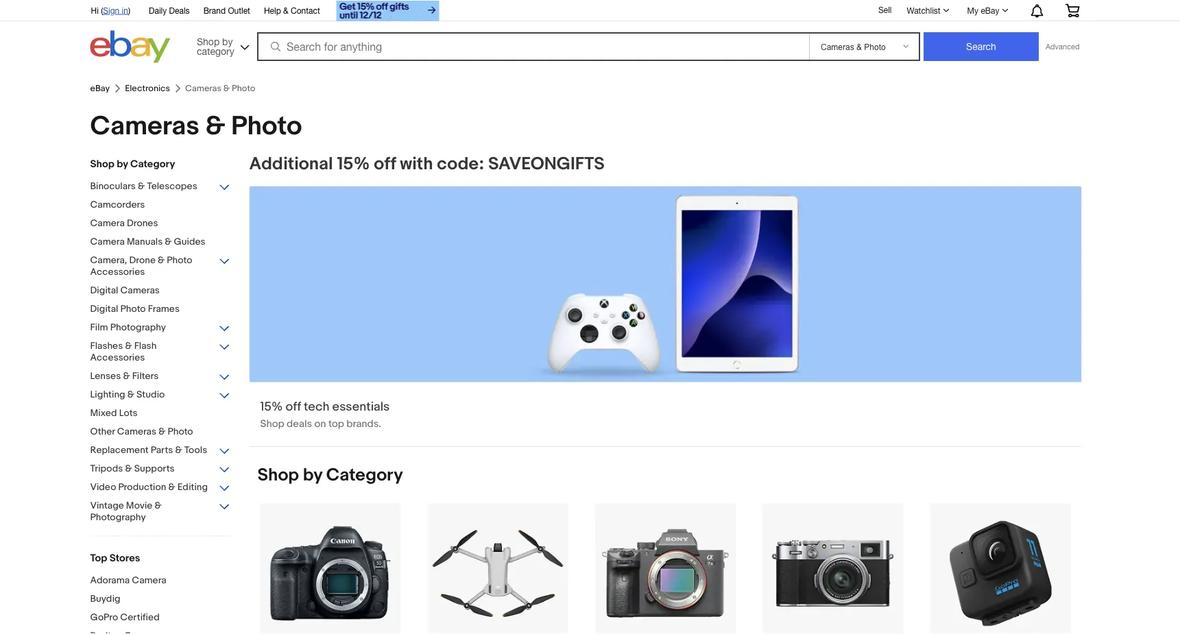 Task type: locate. For each thing, give the bounding box(es) containing it.
supports
[[134, 463, 175, 475]]

digital up film
[[90, 304, 118, 315]]

brand outlet
[[204, 5, 250, 15]]

2 vertical spatial camera
[[132, 575, 166, 587]]

shop by category button
[[191, 31, 252, 60]]

accessories down manuals
[[90, 267, 145, 278]]

camera down camcorders
[[90, 218, 125, 230]]

1 horizontal spatial 15%
[[337, 154, 370, 175]]

by up binoculars
[[117, 158, 128, 170]]

cameras
[[90, 110, 200, 142], [120, 285, 160, 297], [117, 426, 156, 438]]

1 vertical spatial ebay
[[90, 83, 110, 94]]

list
[[241, 503, 1091, 635]]

camcorders link
[[90, 199, 231, 212]]

0 horizontal spatial category
[[130, 158, 175, 170]]

1 vertical spatial digital
[[90, 304, 118, 315]]

deals
[[169, 5, 190, 15]]

flashes & flash accessories button
[[90, 341, 231, 365]]

2 vertical spatial cameras
[[117, 426, 156, 438]]

2 horizontal spatial by
[[303, 465, 322, 486]]

photography down video
[[90, 512, 146, 524]]

ebay
[[981, 5, 1000, 15], [90, 83, 110, 94]]

none text field containing 15% off tech essentials
[[249, 186, 1082, 447]]

digital
[[90, 285, 118, 297], [90, 304, 118, 315]]

category up binoculars & telescopes "dropdown button" at the left of the page
[[130, 158, 175, 170]]

1 horizontal spatial shop by category
[[258, 465, 403, 486]]

lots
[[119, 408, 138, 420]]

tripods & supports button
[[90, 463, 231, 477]]

by
[[222, 36, 233, 47], [117, 158, 128, 170], [303, 465, 322, 486]]

movie
[[126, 501, 153, 512]]

15% off tech essentials shop deals on top brands.
[[260, 399, 390, 430]]

electronics
[[125, 83, 170, 94]]

off
[[374, 154, 396, 175], [286, 399, 301, 414]]

advanced link
[[1039, 33, 1087, 60]]

shop inside shop by category
[[197, 36, 220, 47]]

additional
[[249, 154, 333, 175]]

0 vertical spatial off
[[374, 154, 396, 175]]

watchlist
[[907, 5, 941, 15]]

lighting
[[90, 389, 125, 401]]

shop down deals
[[258, 465, 299, 486]]

shop by category inside main content
[[258, 465, 403, 486]]

category
[[197, 45, 234, 57]]

brands.
[[347, 418, 382, 430]]

photography up 'flash' at left bottom
[[110, 322, 166, 334]]

vintage movie & photography button
[[90, 501, 231, 525]]

1 horizontal spatial category
[[326, 465, 403, 486]]

shop by category up binoculars
[[90, 158, 175, 170]]

0 horizontal spatial ebay
[[90, 83, 110, 94]]

1 vertical spatial by
[[117, 158, 128, 170]]

off up deals
[[286, 399, 301, 414]]

accessories up lenses
[[90, 352, 145, 364]]

0 vertical spatial ebay
[[981, 5, 1000, 15]]

2 vertical spatial by
[[303, 465, 322, 486]]

daily deals
[[149, 5, 190, 15]]

none submit inside the "shop by category" banner
[[924, 32, 1039, 61]]

by down brand outlet link
[[222, 36, 233, 47]]

photography
[[110, 322, 166, 334], [90, 512, 146, 524]]

0 horizontal spatial by
[[117, 158, 128, 170]]

off left with
[[374, 154, 396, 175]]

certified
[[120, 612, 160, 624]]

cameras up digital photo frames link
[[120, 285, 160, 297]]

tripods
[[90, 463, 123, 475]]

cameras down lots
[[117, 426, 156, 438]]

sign
[[103, 5, 120, 15]]

top stores
[[90, 553, 140, 565]]

account navigation
[[83, 0, 1091, 23]]

production
[[118, 482, 166, 494]]

&
[[283, 5, 289, 15], [205, 110, 225, 142], [138, 181, 145, 192], [165, 236, 172, 248], [158, 255, 165, 267], [125, 341, 132, 352], [123, 371, 130, 383], [127, 389, 134, 401], [159, 426, 166, 438], [175, 445, 182, 457], [125, 463, 132, 475], [168, 482, 175, 494], [155, 501, 162, 512]]

0 vertical spatial photography
[[110, 322, 166, 334]]

studio
[[137, 389, 165, 401]]

None text field
[[249, 186, 1082, 447]]

1 vertical spatial shop by category
[[258, 465, 403, 486]]

shop
[[197, 36, 220, 47], [90, 158, 114, 170], [260, 418, 285, 430], [258, 465, 299, 486]]

sign in link
[[103, 5, 128, 15]]

accessories
[[90, 267, 145, 278], [90, 352, 145, 364]]

photo left frames
[[120, 304, 146, 315]]

1 horizontal spatial by
[[222, 36, 233, 47]]

0 vertical spatial category
[[130, 158, 175, 170]]

guides
[[174, 236, 206, 248]]

ebay left electronics
[[90, 83, 110, 94]]

binoculars & telescopes button
[[90, 181, 231, 194]]

deals
[[287, 418, 312, 430]]

0 vertical spatial shop by category
[[90, 158, 175, 170]]

watchlist link
[[900, 2, 956, 19]]

camera up buydig link
[[132, 575, 166, 587]]

shop down brand
[[197, 36, 220, 47]]

other cameras & photo link
[[90, 426, 231, 439]]

video production & editing button
[[90, 482, 231, 495]]

0 vertical spatial by
[[222, 36, 233, 47]]

stores
[[110, 553, 140, 565]]

1 vertical spatial off
[[286, 399, 301, 414]]

0 horizontal spatial 15%
[[260, 399, 283, 414]]

gopro
[[90, 612, 118, 624]]

& inside account navigation
[[283, 5, 289, 15]]

camcorders
[[90, 199, 145, 211]]

1 vertical spatial accessories
[[90, 352, 145, 364]]

by down on on the left bottom
[[303, 465, 322, 486]]

digital cameras link
[[90, 285, 231, 298]]

by inside main content
[[303, 465, 322, 486]]

electronics link
[[125, 83, 170, 94]]

cameras down electronics link
[[90, 110, 200, 142]]

None submit
[[924, 32, 1039, 61]]

outlet
[[228, 5, 250, 15]]

camera
[[90, 218, 125, 230], [90, 236, 125, 248], [132, 575, 166, 587]]

1 vertical spatial category
[[326, 465, 403, 486]]

main content
[[241, 153, 1091, 635]]

0 vertical spatial accessories
[[90, 267, 145, 278]]

camera manuals & guides link
[[90, 236, 231, 249]]

shop left deals
[[260, 418, 285, 430]]

15%
[[337, 154, 370, 175], [260, 399, 283, 414]]

0 vertical spatial 15%
[[337, 154, 370, 175]]

hi ( sign in )
[[91, 5, 130, 15]]

1 vertical spatial cameras
[[120, 285, 160, 297]]

by inside shop by category
[[222, 36, 233, 47]]

editing
[[178, 482, 208, 494]]

digital down camera,
[[90, 285, 118, 297]]

0 horizontal spatial off
[[286, 399, 301, 414]]

category down brands.
[[326, 465, 403, 486]]

mixed
[[90, 408, 117, 420]]

category
[[130, 158, 175, 170], [326, 465, 403, 486]]

1 vertical spatial 15%
[[260, 399, 283, 414]]

on
[[315, 418, 326, 430]]

photo down guides on the left
[[167, 255, 192, 267]]

ebay right the my
[[981, 5, 1000, 15]]

ebay inside account navigation
[[981, 5, 1000, 15]]

help
[[264, 5, 281, 15]]

shop by category down top
[[258, 465, 403, 486]]

tech
[[304, 399, 330, 414]]

sell
[[879, 5, 892, 14]]

binoculars & telescopes camcorders camera drones camera manuals & guides camera, drone & photo accessories digital cameras digital photo frames film photography flashes & flash accessories lenses & filters lighting & studio mixed lots other cameras & photo replacement parts & tools tripods & supports video production & editing vintage movie & photography
[[90, 181, 208, 524]]

frames
[[148, 304, 180, 315]]

shop by category
[[90, 158, 175, 170], [258, 465, 403, 486]]

15% right "additional"
[[337, 154, 370, 175]]

1 digital from the top
[[90, 285, 118, 297]]

0 vertical spatial digital
[[90, 285, 118, 297]]

1 horizontal spatial ebay
[[981, 5, 1000, 15]]

15% left tech
[[260, 399, 283, 414]]

camera up camera,
[[90, 236, 125, 248]]



Task type: describe. For each thing, give the bounding box(es) containing it.
mixed lots link
[[90, 408, 231, 421]]

shop inside 15% off tech essentials shop deals on top brands.
[[260, 418, 285, 430]]

Search for anything text field
[[259, 34, 807, 60]]

shop by category
[[197, 36, 234, 57]]

top
[[329, 418, 344, 430]]

video
[[90, 482, 116, 494]]

camera drones link
[[90, 218, 231, 231]]

my
[[968, 5, 979, 15]]

drone
[[129, 255, 156, 267]]

drones
[[127, 218, 158, 230]]

0 vertical spatial cameras
[[90, 110, 200, 142]]

help & contact
[[264, 5, 320, 15]]

filters
[[132, 371, 159, 383]]

1 vertical spatial photography
[[90, 512, 146, 524]]

manuals
[[127, 236, 163, 248]]

off inside 15% off tech essentials shop deals on top brands.
[[286, 399, 301, 414]]

brand
[[204, 5, 226, 15]]

adorama camera buydig gopro certified
[[90, 575, 166, 624]]

top
[[90, 553, 107, 565]]

code:
[[437, 154, 485, 175]]

daily
[[149, 5, 167, 15]]

essentials
[[332, 399, 390, 414]]

photo up "additional"
[[231, 110, 302, 142]]

get an extra 15% off image
[[337, 1, 440, 21]]

telescopes
[[147, 181, 197, 192]]

1 accessories from the top
[[90, 267, 145, 278]]

buydig
[[90, 594, 120, 605]]

tools
[[184, 445, 207, 457]]

other
[[90, 426, 115, 438]]

main content containing additional 15% off with code: saveongifts
[[241, 153, 1091, 635]]

my ebay
[[968, 5, 1000, 15]]

2 accessories from the top
[[90, 352, 145, 364]]

film photography button
[[90, 322, 231, 335]]

with
[[400, 154, 433, 175]]

your shopping cart image
[[1065, 4, 1081, 17]]

flash
[[134, 341, 157, 352]]

advanced
[[1046, 42, 1080, 51]]

15% inside 15% off tech essentials shop deals on top brands.
[[260, 399, 283, 414]]

adorama camera link
[[90, 575, 231, 588]]

shop up binoculars
[[90, 158, 114, 170]]

lenses
[[90, 371, 121, 383]]

shop by category banner
[[83, 0, 1091, 67]]

gopro certified link
[[90, 612, 231, 625]]

0 vertical spatial camera
[[90, 218, 125, 230]]

replacement
[[90, 445, 149, 457]]

brand outlet link
[[204, 3, 250, 19]]

1 horizontal spatial off
[[374, 154, 396, 175]]

in
[[122, 5, 128, 15]]

parts
[[151, 445, 173, 457]]

photo up tools
[[168, 426, 193, 438]]

camera, drone & photo accessories button
[[90, 255, 231, 280]]

additional 15% off with code: saveongifts
[[249, 154, 605, 175]]

camera,
[[90, 255, 127, 267]]

sell link
[[873, 5, 898, 14]]

lenses & filters button
[[90, 371, 231, 384]]

lighting & studio button
[[90, 389, 231, 402]]

buydig link
[[90, 594, 231, 607]]

category inside main content
[[326, 465, 403, 486]]

daily deals link
[[149, 3, 190, 19]]

cameras & photo
[[90, 110, 302, 142]]

0 horizontal spatial shop by category
[[90, 158, 175, 170]]

my ebay link
[[960, 2, 1015, 19]]

hi
[[91, 5, 99, 15]]

film
[[90, 322, 108, 334]]

2 digital from the top
[[90, 304, 118, 315]]

saveongifts
[[488, 154, 605, 175]]

1 vertical spatial camera
[[90, 236, 125, 248]]

digital photo frames link
[[90, 304, 231, 317]]

binoculars
[[90, 181, 136, 192]]

(
[[101, 5, 103, 15]]

camera inside adorama camera buydig gopro certified
[[132, 575, 166, 587]]

ebay link
[[90, 83, 110, 94]]

adorama
[[90, 575, 130, 587]]

flashes
[[90, 341, 123, 352]]

contact
[[291, 5, 320, 15]]

none text field inside main content
[[249, 186, 1082, 447]]

replacement parts & tools button
[[90, 445, 231, 458]]

)
[[128, 5, 130, 15]]

help & contact link
[[264, 3, 320, 19]]



Task type: vqa. For each thing, say whether or not it's contained in the screenshot.
Phones
no



